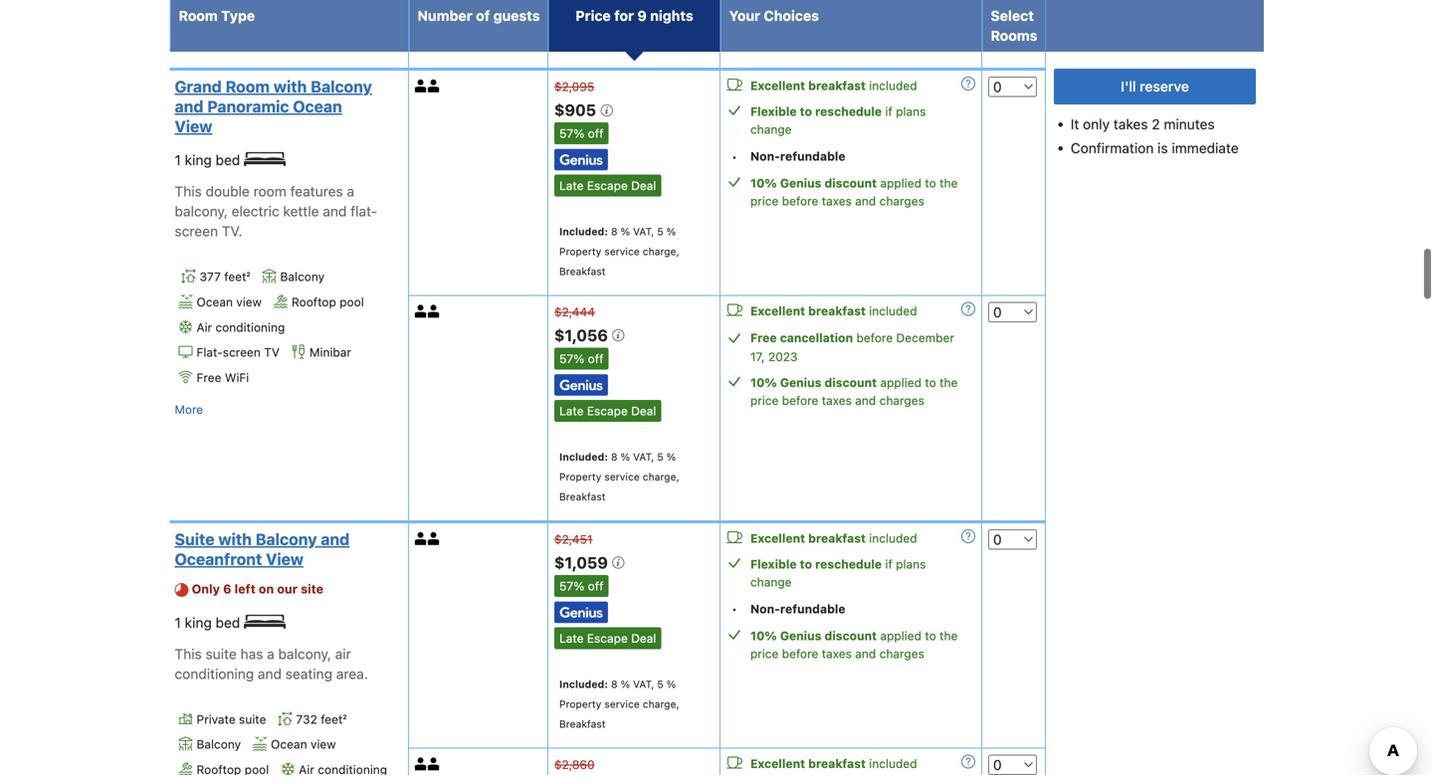 Task type: locate. For each thing, give the bounding box(es) containing it.
1 non- from the top
[[750, 149, 780, 163]]

balcony, inside this suite has a balcony, air conditioning and seating area.
[[278, 646, 331, 662]]

tv
[[264, 346, 280, 359]]

2 vertical spatial taxes
[[822, 647, 852, 661]]

breakfast up $2,860
[[559, 718, 606, 730]]

1 vertical spatial feet²
[[321, 712, 347, 726]]

0 vertical spatial king
[[185, 152, 212, 168]]

kettle
[[283, 203, 319, 220]]

1 property from the top
[[559, 18, 601, 30]]

off down $905
[[588, 127, 604, 140]]

discount for $1,059
[[825, 629, 877, 643]]

2 vertical spatial the
[[940, 629, 958, 643]]

0 vertical spatial more details on meals and payment options image
[[961, 77, 975, 91]]

2 vertical spatial 10% genius discount
[[750, 629, 877, 643]]

this for this double room features a balcony, electric kettle and flat- screen tv.
[[175, 183, 202, 200]]

4 8 % vat, 5 % property service charge, breakfast from the top
[[559, 678, 679, 730]]

suite inside this suite has a balcony, air conditioning and seating area.
[[206, 646, 237, 662]]

if for $1,059
[[885, 557, 893, 571]]

conditioning down has
[[175, 666, 254, 682]]

balcony, up "seating"
[[278, 646, 331, 662]]

ocean down 377
[[197, 295, 233, 309]]

charge,
[[643, 18, 679, 30], [643, 245, 679, 257], [643, 471, 679, 483], [643, 698, 679, 710]]

1 applied from the top
[[880, 176, 922, 190]]

non-refundable for $905
[[750, 149, 846, 163]]

if for $905
[[885, 105, 893, 119]]

feet²
[[224, 270, 250, 284], [321, 712, 347, 726]]

charges
[[879, 194, 924, 208], [879, 394, 924, 408], [879, 647, 924, 661]]

ocean right panoramic
[[293, 97, 342, 116]]

1 vertical spatial 57%
[[559, 352, 584, 366]]

0 vertical spatial late escape deal
[[559, 179, 656, 193]]

• for $905
[[732, 150, 737, 164]]

0 vertical spatial feet²
[[224, 270, 250, 284]]

0 vertical spatial view
[[236, 295, 262, 309]]

$2,095
[[554, 80, 594, 94]]

2 non- from the top
[[750, 602, 780, 616]]

escape down "$1,056"
[[587, 404, 628, 418]]

57% off. you're getting 57% off the original price due to multiple deals and benefits.. element down the "$1,059"
[[554, 575, 609, 597]]

2
[[1152, 116, 1160, 132]]

electric
[[232, 203, 279, 220]]

2 vertical spatial deal
[[631, 631, 656, 645]]

1 flexible to reschedule from the top
[[750, 105, 882, 119]]

1 horizontal spatial with
[[273, 77, 307, 96]]

escape for $1,056
[[587, 404, 628, 418]]

property left for
[[559, 18, 601, 30]]

2 vertical spatial late escape deal. you're getting a reduced rate because this property is offering a discount on stays between october 1, 2023 and january 3, 2024.. element
[[554, 627, 661, 649]]

1 vertical spatial 10% genius discount
[[750, 376, 877, 390]]

service for $1,056
[[604, 471, 640, 483]]

room type
[[179, 7, 255, 24]]

price for 9 nights
[[576, 7, 693, 24]]

57% off. you're getting 57% off the original price due to multiple deals and benefits.. element down $905
[[554, 123, 609, 144]]

2 vertical spatial 57% off
[[559, 579, 604, 593]]

vat, for $1,059
[[633, 678, 654, 690]]

balcony,
[[175, 203, 228, 220], [278, 646, 331, 662]]

balcony inside grand room with balcony and panoramic ocean view
[[311, 77, 372, 96]]

2 vertical spatial discount
[[825, 629, 877, 643]]

2 change from the top
[[750, 575, 792, 589]]

3 off from the top
[[588, 579, 604, 593]]

left
[[235, 582, 256, 596]]

genius
[[780, 176, 821, 190], [780, 376, 821, 390], [780, 629, 821, 643]]

1 deal from the top
[[631, 179, 656, 193]]

free for free cancellation
[[750, 331, 777, 345]]

8 % vat, 5 % property service charge, breakfast
[[559, 0, 679, 50], [559, 225, 679, 277], [559, 451, 679, 502], [559, 678, 679, 730]]

57% off. you're getting 57% off the original price due to multiple deals and benefits.. element
[[554, 123, 609, 144], [554, 348, 609, 370], [554, 575, 609, 597]]

0 vertical spatial late
[[559, 179, 584, 193]]

2 escape from the top
[[587, 404, 628, 418]]

excellent
[[750, 79, 805, 93], [750, 304, 805, 318], [750, 531, 805, 545], [750, 757, 805, 771]]

discount
[[825, 176, 877, 190], [825, 376, 877, 390], [825, 629, 877, 643]]

bed up "double"
[[216, 152, 240, 168]]

1 vertical spatial conditioning
[[175, 666, 254, 682]]

1 vertical spatial screen
[[223, 346, 261, 359]]

grand room with balcony and panoramic ocean view link
[[175, 77, 397, 136]]

1 down the grand at the left of page
[[175, 152, 181, 168]]

2 service from the top
[[604, 245, 640, 257]]

1 late escape deal from the top
[[559, 179, 656, 193]]

escape down the "$1,059"
[[587, 631, 628, 645]]

57% off down $905
[[559, 127, 604, 140]]

more details on meals and payment options image
[[961, 77, 975, 91], [961, 302, 975, 316]]

1 57% off. you're getting 57% off the original price due to multiple deals and benefits.. element from the top
[[554, 123, 609, 144]]

0 vertical spatial suite
[[206, 646, 237, 662]]

4 excellent breakfast included from the top
[[750, 757, 917, 771]]

bed down 6
[[216, 614, 240, 631]]

0 vertical spatial occupancy image
[[428, 80, 441, 93]]

0 vertical spatial off
[[588, 127, 604, 140]]

room inside grand room with balcony and panoramic ocean view
[[226, 77, 270, 96]]

your
[[729, 7, 760, 24]]

2 vertical spatial genius
[[780, 629, 821, 643]]

refundable
[[780, 149, 846, 163], [780, 602, 846, 616]]

this inside this double room features a balcony, electric kettle and flat- screen tv.
[[175, 183, 202, 200]]

this left has
[[175, 646, 202, 662]]

this inside this suite has a balcony, air conditioning and seating area.
[[175, 646, 202, 662]]

%
[[621, 0, 630, 10], [667, 0, 676, 10], [621, 225, 630, 237], [667, 225, 676, 237], [621, 451, 630, 463], [667, 451, 676, 463], [621, 678, 630, 690], [667, 678, 676, 690]]

suite left has
[[206, 646, 237, 662]]

deal for $1,059
[[631, 631, 656, 645]]

rooftop
[[292, 295, 336, 309]]

8 for $905
[[611, 225, 618, 237]]

0 vertical spatial screen
[[175, 223, 218, 240]]

late for $1,059
[[559, 631, 584, 645]]

breakfast for $905
[[559, 265, 606, 277]]

room up panoramic
[[226, 77, 270, 96]]

service for $905
[[604, 245, 640, 257]]

1 breakfast from the top
[[808, 79, 866, 93]]

0 vertical spatial applied
[[880, 176, 922, 190]]

5 for $1,056
[[657, 451, 664, 463]]

flexible for $1,059
[[750, 557, 797, 571]]

breakfast down price
[[559, 38, 606, 50]]

1 vertical spatial plans
[[896, 557, 926, 571]]

1 if from the top
[[885, 105, 893, 119]]

price for $905
[[750, 194, 779, 208]]

0 horizontal spatial balcony,
[[175, 203, 228, 220]]

flexible to reschedule for $905
[[750, 105, 882, 119]]

1 vertical spatial king
[[185, 614, 212, 631]]

1 horizontal spatial view
[[266, 550, 304, 569]]

57% for $1,059
[[559, 579, 584, 593]]

0 vertical spatial more details on meals and payment options image
[[961, 529, 975, 543]]

features
[[290, 183, 343, 200]]

breakfast up $2,444
[[559, 265, 606, 277]]

3 57% off from the top
[[559, 579, 604, 593]]

4 vat, from the top
[[633, 678, 654, 690]]

0 vertical spatial ocean
[[293, 97, 342, 116]]

3 10% genius discount from the top
[[750, 629, 877, 643]]

1 vertical spatial non-
[[750, 602, 780, 616]]

57% down $905
[[559, 127, 584, 140]]

57% off. you're getting 57% off the original price due to multiple deals and benefits.. element down "$1,056"
[[554, 348, 609, 370]]

0 vertical spatial flexible
[[750, 105, 797, 119]]

1 vertical spatial 1
[[175, 614, 181, 631]]

2 vertical spatial charges
[[879, 647, 924, 661]]

57% down the "$1,059"
[[559, 579, 584, 593]]

more details on meals and payment options image
[[961, 529, 975, 543], [961, 755, 975, 769]]

1 flexible from the top
[[750, 105, 797, 119]]

balcony
[[311, 77, 372, 96], [280, 270, 325, 284], [256, 530, 317, 549], [197, 738, 241, 752]]

free
[[750, 331, 777, 345], [197, 371, 221, 385]]

2 if from the top
[[885, 557, 893, 571]]

ocean view
[[197, 295, 262, 309], [271, 738, 336, 752]]

late escape deal. you're getting a reduced rate because this property is offering a discount on stays between october 1, 2023 and january 3, 2024.. element for $1,056
[[554, 400, 661, 422]]

0 horizontal spatial with
[[218, 530, 252, 549]]

charge, for $1,059
[[643, 698, 679, 710]]

balcony, down "double"
[[175, 203, 228, 220]]

0 vertical spatial this
[[175, 183, 202, 200]]

10% for $905
[[750, 176, 777, 190]]

1 vertical spatial refundable
[[780, 602, 846, 616]]

screen down air conditioning
[[223, 346, 261, 359]]

deal
[[631, 179, 656, 193], [631, 404, 656, 418], [631, 631, 656, 645]]

1 10% genius discount from the top
[[750, 176, 877, 190]]

applied for $905
[[880, 176, 922, 190]]

0 vertical spatial reschedule
[[815, 105, 882, 119]]

ocean view down 732
[[271, 738, 336, 752]]

view up air conditioning
[[236, 295, 262, 309]]

3 included: from the top
[[559, 678, 608, 690]]

plans for $1,059
[[896, 557, 926, 571]]

late escape deal down the "$1,059"
[[559, 631, 656, 645]]

0 vertical spatial price
[[750, 194, 779, 208]]

1 vertical spatial change
[[750, 575, 792, 589]]

57% off down "$1,056"
[[559, 352, 604, 366]]

a up flat-
[[347, 183, 354, 200]]

conditioning
[[215, 320, 285, 334], [175, 666, 254, 682]]

3 applied to the price before taxes and charges from the top
[[750, 629, 958, 661]]

late escape deal
[[559, 179, 656, 193], [559, 404, 656, 418], [559, 631, 656, 645]]

0 vertical spatial balcony,
[[175, 203, 228, 220]]

1 vertical spatial balcony,
[[278, 646, 331, 662]]

4 charge, from the top
[[643, 698, 679, 710]]

• for $1,059
[[732, 602, 737, 616]]

charge, for $1,056
[[643, 471, 679, 483]]

2 included: from the top
[[559, 451, 608, 463]]

applied to the price before taxes and charges
[[750, 176, 958, 208], [750, 376, 958, 408], [750, 629, 958, 661]]

57% down "$1,056"
[[559, 352, 584, 366]]

only
[[192, 582, 220, 596]]

1 vertical spatial 10%
[[750, 376, 777, 390]]

0 horizontal spatial ocean view
[[197, 295, 262, 309]]

0 vertical spatial 57% off
[[559, 127, 604, 140]]

1 vertical spatial 1 king bed
[[175, 614, 244, 631]]

ocean inside grand room with balcony and panoramic ocean view
[[293, 97, 342, 116]]

view down 732 feet²
[[310, 738, 336, 752]]

1 vertical spatial applied to the price before taxes and charges
[[750, 376, 958, 408]]

2 8 from the top
[[611, 225, 618, 237]]

3 excellent from the top
[[750, 531, 805, 545]]

3 5 from the top
[[657, 451, 664, 463]]

takes
[[1114, 116, 1148, 132]]

1 escape from the top
[[587, 179, 628, 193]]

late escape deal down $905
[[559, 179, 656, 193]]

3 property from the top
[[559, 471, 601, 483]]

refundable for $905
[[780, 149, 846, 163]]

plans
[[896, 105, 926, 119], [896, 557, 926, 571]]

1 down oceanfront
[[175, 614, 181, 631]]

3 charges from the top
[[879, 647, 924, 661]]

view
[[236, 295, 262, 309], [310, 738, 336, 752]]

oceanfront
[[175, 550, 262, 569]]

late escape deal. you're getting a reduced rate because this property is offering a discount on stays between october 1, 2023 and january 3, 2024.. element
[[554, 175, 661, 197], [554, 400, 661, 422], [554, 627, 661, 649]]

price
[[576, 7, 611, 24]]

of
[[476, 7, 490, 24]]

included:
[[559, 225, 608, 237], [559, 451, 608, 463], [559, 678, 608, 690]]

1 breakfast from the top
[[559, 38, 606, 50]]

applied
[[880, 176, 922, 190], [880, 376, 922, 390], [880, 629, 922, 643]]

2 charges from the top
[[879, 394, 924, 408]]

2 vertical spatial 57%
[[559, 579, 584, 593]]

1 vertical spatial off
[[588, 352, 604, 366]]

wifi
[[225, 371, 249, 385]]

included: for $1,059
[[559, 678, 608, 690]]

2 vertical spatial escape
[[587, 631, 628, 645]]

bed
[[216, 152, 240, 168], [216, 614, 240, 631]]

3 escape from the top
[[587, 631, 628, 645]]

5
[[657, 0, 664, 10], [657, 225, 664, 237], [657, 451, 664, 463], [657, 678, 664, 690]]

1 10% from the top
[[750, 176, 777, 190]]

late escape deal. you're getting a reduced rate because this property is offering a discount on stays between october 1, 2023 and january 3, 2024.. element down $905
[[554, 175, 661, 197]]

0 vertical spatial room
[[179, 7, 218, 24]]

8
[[611, 0, 618, 10], [611, 225, 618, 237], [611, 451, 618, 463], [611, 678, 618, 690]]

3 applied from the top
[[880, 629, 922, 643]]

2023
[[768, 350, 798, 364]]

occupancy image
[[428, 80, 441, 93], [428, 305, 441, 318], [428, 532, 441, 545]]

57% off
[[559, 127, 604, 140], [559, 352, 604, 366], [559, 579, 604, 593]]

feet² right 732
[[321, 712, 347, 726]]

property up "$2,451" on the bottom left of the page
[[559, 471, 601, 483]]

this
[[175, 183, 202, 200], [175, 646, 202, 662]]

3 discount from the top
[[825, 629, 877, 643]]

1 the from the top
[[940, 176, 958, 190]]

reschedule for $905
[[815, 105, 882, 119]]

2 refundable from the top
[[780, 602, 846, 616]]

1 king bed up "double"
[[175, 152, 244, 168]]

0 vertical spatial 57% off. you're getting 57% off the original price due to multiple deals and benefits.. element
[[554, 123, 609, 144]]

escape for $905
[[587, 179, 628, 193]]

1 horizontal spatial free
[[750, 331, 777, 345]]

1 57% off from the top
[[559, 127, 604, 140]]

1 vertical spatial deal
[[631, 404, 656, 418]]

late escape deal. you're getting a reduced rate because this property is offering a discount on stays between october 1, 2023 and january 3, 2024.. element for $1,059
[[554, 627, 661, 649]]

with up oceanfront
[[218, 530, 252, 549]]

3 late escape deal. you're getting a reduced rate because this property is offering a discount on stays between october 1, 2023 and january 3, 2024.. element from the top
[[554, 627, 661, 649]]

57% off. you're getting 57% off the original price due to multiple deals and benefits.. element for $905
[[554, 123, 609, 144]]

if plans change for $1,059
[[750, 557, 926, 589]]

change for $905
[[750, 123, 792, 136]]

the for $905
[[940, 176, 958, 190]]

off for $1,059
[[588, 579, 604, 593]]

breakfast for $1,056
[[559, 491, 606, 502]]

property
[[559, 18, 601, 30], [559, 245, 601, 257], [559, 471, 601, 483], [559, 698, 601, 710]]

1 vertical spatial the
[[940, 376, 958, 390]]

breakfast
[[559, 38, 606, 50], [559, 265, 606, 277], [559, 491, 606, 502], [559, 718, 606, 730]]

a
[[347, 183, 354, 200], [267, 646, 274, 662]]

late escape deal. you're getting a reduced rate because this property is offering a discount on stays between october 1, 2023 and january 3, 2024.. element down the "$1,059"
[[554, 627, 661, 649]]

57% off down the "$1,059"
[[559, 579, 604, 593]]

with inside grand room with balcony and panoramic ocean view
[[273, 77, 307, 96]]

price
[[750, 194, 779, 208], [750, 394, 779, 408], [750, 647, 779, 661]]

1 occupancy image from the top
[[428, 80, 441, 93]]

late down the "$1,059"
[[559, 631, 584, 645]]

1 vertical spatial occupancy image
[[428, 305, 441, 318]]

2 charge, from the top
[[643, 245, 679, 257]]

included: up $2,860
[[559, 678, 608, 690]]

1 vertical spatial this
[[175, 646, 202, 662]]

1 vertical spatial applied
[[880, 376, 922, 390]]

1 price from the top
[[750, 194, 779, 208]]

1 excellent from the top
[[750, 79, 805, 93]]

2 more details on meals and payment options image from the top
[[961, 755, 975, 769]]

0 vertical spatial with
[[273, 77, 307, 96]]

free down flat-
[[197, 371, 221, 385]]

king down the only
[[185, 614, 212, 631]]

panoramic
[[207, 97, 289, 116]]

off for $1,056
[[588, 352, 604, 366]]

0 vertical spatial 10%
[[750, 176, 777, 190]]

non-
[[750, 149, 780, 163], [750, 602, 780, 616]]

0 vertical spatial included:
[[559, 225, 608, 237]]

off down "$1,056"
[[588, 352, 604, 366]]

ocean
[[293, 97, 342, 116], [197, 295, 233, 309], [271, 738, 307, 752]]

property up $2,860
[[559, 698, 601, 710]]

0 vertical spatial taxes
[[822, 194, 852, 208]]

0 vertical spatial 10% genius discount
[[750, 176, 877, 190]]

tv.
[[222, 223, 242, 240]]

1 1 king bed from the top
[[175, 152, 244, 168]]

genius for $905
[[780, 176, 821, 190]]

and inside this suite has a balcony, air conditioning and seating area.
[[258, 666, 282, 682]]

flexible to reschedule for $1,059
[[750, 557, 882, 571]]

3 late from the top
[[559, 631, 584, 645]]

free for free wifi
[[197, 371, 221, 385]]

2 flexible from the top
[[750, 557, 797, 571]]

•
[[732, 150, 737, 164], [732, 602, 737, 616]]

non- for $905
[[750, 149, 780, 163]]

late
[[559, 179, 584, 193], [559, 404, 584, 418], [559, 631, 584, 645]]

only
[[1083, 116, 1110, 132]]

57%
[[559, 127, 584, 140], [559, 352, 584, 366], [559, 579, 584, 593]]

1 bed from the top
[[216, 152, 240, 168]]

2 vertical spatial applied
[[880, 629, 922, 643]]

late down $905
[[559, 179, 584, 193]]

1 vertical spatial reschedule
[[815, 557, 882, 571]]

property up $2,444
[[559, 245, 601, 257]]

deal for $905
[[631, 179, 656, 193]]

1 vertical spatial included:
[[559, 451, 608, 463]]

off down the "$1,059"
[[588, 579, 604, 593]]

king up "double"
[[185, 152, 212, 168]]

0 vertical spatial the
[[940, 176, 958, 190]]

1 1 from the top
[[175, 152, 181, 168]]

1 vertical spatial view
[[310, 738, 336, 752]]

2 57% off from the top
[[559, 352, 604, 366]]

and
[[175, 97, 203, 116], [855, 194, 876, 208], [323, 203, 347, 220], [855, 394, 876, 408], [321, 530, 350, 549], [855, 647, 876, 661], [258, 666, 282, 682]]

2 more details on meals and payment options image from the top
[[961, 302, 975, 316]]

0 vertical spatial if
[[885, 105, 893, 119]]

3 excellent breakfast included from the top
[[750, 531, 917, 545]]

occupancy image for and
[[428, 532, 441, 545]]

3 8 % vat, 5 % property service charge, breakfast from the top
[[559, 451, 679, 502]]

1 late from the top
[[559, 179, 584, 193]]

included: up "$2,451" on the bottom left of the page
[[559, 451, 608, 463]]

5 for $905
[[657, 225, 664, 237]]

1 vertical spatial •
[[732, 602, 737, 616]]

before inside before december 17, 2023
[[856, 331, 893, 345]]

reschedule
[[815, 105, 882, 119], [815, 557, 882, 571]]

1 charges from the top
[[879, 194, 924, 208]]

seating
[[285, 666, 332, 682]]

late escape deal for $1,059
[[559, 631, 656, 645]]

2 5 from the top
[[657, 225, 664, 237]]

$1,059
[[554, 553, 612, 572]]

deal for $1,056
[[631, 404, 656, 418]]

view up our
[[266, 550, 304, 569]]

breakfast up "$2,451" on the bottom left of the page
[[559, 491, 606, 502]]

4 breakfast from the top
[[559, 718, 606, 730]]

and inside grand room with balcony and panoramic ocean view
[[175, 97, 203, 116]]

3 occupancy image from the top
[[428, 532, 441, 545]]

2 vat, from the top
[[633, 225, 654, 237]]

1
[[175, 152, 181, 168], [175, 614, 181, 631]]

1 vertical spatial escape
[[587, 404, 628, 418]]

1 vertical spatial ocean
[[197, 295, 233, 309]]

2 1 from the top
[[175, 614, 181, 631]]

2 applied from the top
[[880, 376, 922, 390]]

2 deal from the top
[[631, 404, 656, 418]]

2 off from the top
[[588, 352, 604, 366]]

1 vertical spatial free
[[197, 371, 221, 385]]

0 vertical spatial if plans change
[[750, 105, 926, 136]]

feet² right 377
[[224, 270, 250, 284]]

late escape deal down "$1,056"
[[559, 404, 656, 418]]

discount for $905
[[825, 176, 877, 190]]

vat,
[[633, 0, 654, 10], [633, 225, 654, 237], [633, 451, 654, 463], [633, 678, 654, 690]]

change for $1,059
[[750, 575, 792, 589]]

1 genius from the top
[[780, 176, 821, 190]]

2 • from the top
[[732, 602, 737, 616]]

3 57% from the top
[[559, 579, 584, 593]]

0 vertical spatial a
[[347, 183, 354, 200]]

1 charge, from the top
[[643, 18, 679, 30]]

late escape deal. you're getting a reduced rate because this property is offering a discount on stays between october 1, 2023 and january 3, 2024.. element down "$1,056"
[[554, 400, 661, 422]]

0 vertical spatial escape
[[587, 179, 628, 193]]

service
[[604, 18, 640, 30], [604, 245, 640, 257], [604, 471, 640, 483], [604, 698, 640, 710]]

4 5 from the top
[[657, 678, 664, 690]]

genius for $1,059
[[780, 629, 821, 643]]

0 vertical spatial •
[[732, 150, 737, 164]]

view down the grand at the left of page
[[175, 117, 212, 136]]

with inside suite with balcony and oceanfront view
[[218, 530, 252, 549]]

2 vertical spatial 57% off. you're getting 57% off the original price due to multiple deals and benefits.. element
[[554, 575, 609, 597]]

escape down $905
[[587, 179, 628, 193]]

free up 17,
[[750, 331, 777, 345]]

0 vertical spatial free
[[750, 331, 777, 345]]

0 horizontal spatial a
[[267, 646, 274, 662]]

before
[[782, 194, 818, 208], [856, 331, 893, 345], [782, 394, 818, 408], [782, 647, 818, 661]]

1 vertical spatial ocean view
[[271, 738, 336, 752]]

1 taxes from the top
[[822, 194, 852, 208]]

it only takes 2 minutes confirmation is immediate
[[1071, 116, 1239, 156]]

this left "double"
[[175, 183, 202, 200]]

room left type
[[179, 7, 218, 24]]

0 vertical spatial genius
[[780, 176, 821, 190]]

2 vertical spatial occupancy image
[[428, 532, 441, 545]]

view inside suite with balcony and oceanfront view
[[266, 550, 304, 569]]

0 vertical spatial applied to the price before taxes and charges
[[750, 176, 958, 208]]

late escape deal for $1,056
[[559, 404, 656, 418]]

1 vertical spatial taxes
[[822, 394, 852, 408]]

conditioning up flat-screen tv
[[215, 320, 285, 334]]

conditioning inside this suite has a balcony, air conditioning and seating area.
[[175, 666, 254, 682]]

1 horizontal spatial ocean view
[[271, 738, 336, 752]]

with up panoramic
[[273, 77, 307, 96]]

1 non-refundable from the top
[[750, 149, 846, 163]]

flexible to reschedule
[[750, 105, 882, 119], [750, 557, 882, 571]]

more details on meals and payment options image for before december 17, 2023
[[961, 302, 975, 316]]

ocean view down 377 feet²
[[197, 295, 262, 309]]

occupancy image
[[415, 80, 428, 93], [415, 305, 428, 318], [415, 532, 428, 545], [415, 758, 428, 771], [428, 758, 441, 771]]

site
[[301, 582, 324, 596]]

4 breakfast from the top
[[808, 757, 866, 771]]

2 if plans change from the top
[[750, 557, 926, 589]]

service for $1,059
[[604, 698, 640, 710]]

0 vertical spatial late escape deal. you're getting a reduced rate because this property is offering a discount on stays between october 1, 2023 and january 3, 2024.. element
[[554, 175, 661, 197]]

1 vertical spatial discount
[[825, 376, 877, 390]]

1 this from the top
[[175, 183, 202, 200]]

1 vertical spatial a
[[267, 646, 274, 662]]

non-refundable
[[750, 149, 846, 163], [750, 602, 846, 616]]

this for this suite has a balcony, air conditioning and seating area.
[[175, 646, 202, 662]]

included: up $2,444
[[559, 225, 608, 237]]

excellent breakfast included
[[750, 79, 917, 93], [750, 304, 917, 318], [750, 531, 917, 545], [750, 757, 917, 771]]

2 vertical spatial late
[[559, 631, 584, 645]]

1 vertical spatial 57% off. you're getting 57% off the original price due to multiple deals and benefits.. element
[[554, 348, 609, 370]]

3 charge, from the top
[[643, 471, 679, 483]]

1 king bed down the only
[[175, 614, 244, 631]]

1 more details on meals and payment options image from the top
[[961, 77, 975, 91]]

suite right private
[[239, 712, 266, 726]]

price for $1,059
[[750, 647, 779, 661]]

a right has
[[267, 646, 274, 662]]

1 reschedule from the top
[[815, 105, 882, 119]]

0 vertical spatial change
[[750, 123, 792, 136]]

screen left tv.
[[175, 223, 218, 240]]

vat, for $1,056
[[633, 451, 654, 463]]

occupancy image for balcony
[[428, 80, 441, 93]]

2 reschedule from the top
[[815, 557, 882, 571]]

ocean down 732
[[271, 738, 307, 752]]

1 vertical spatial room
[[226, 77, 270, 96]]

late down "$1,056"
[[559, 404, 584, 418]]

3 10% from the top
[[750, 629, 777, 643]]

feet² for 377 feet²
[[224, 270, 250, 284]]

0 horizontal spatial screen
[[175, 223, 218, 240]]

1 vertical spatial more details on meals and payment options image
[[961, 755, 975, 769]]

view
[[175, 117, 212, 136], [266, 550, 304, 569]]

2 this from the top
[[175, 646, 202, 662]]

3 57% off. you're getting 57% off the original price due to multiple deals and benefits.. element from the top
[[554, 575, 609, 597]]

2 property from the top
[[559, 245, 601, 257]]

1 vertical spatial bed
[[216, 614, 240, 631]]

10%
[[750, 176, 777, 190], [750, 376, 777, 390], [750, 629, 777, 643]]



Task type: vqa. For each thing, say whether or not it's contained in the screenshot.
Scored 9.2 element
no



Task type: describe. For each thing, give the bounding box(es) containing it.
pool
[[340, 295, 364, 309]]

occupancy image for 2nd occupancy icon from the bottom of the page
[[415, 305, 428, 318]]

2 excellent from the top
[[750, 304, 805, 318]]

it
[[1071, 116, 1079, 132]]

4 excellent from the top
[[750, 757, 805, 771]]

57% off. you're getting 57% off the original price due to multiple deals and benefits.. element for $1,059
[[554, 575, 609, 597]]

1 8 from the top
[[611, 0, 618, 10]]

2 king from the top
[[185, 614, 212, 631]]

rooms
[[991, 27, 1037, 44]]

a inside this suite has a balcony, air conditioning and seating area.
[[267, 646, 274, 662]]

1 excellent breakfast included from the top
[[750, 79, 917, 93]]

type
[[221, 7, 255, 24]]

8 % vat, 5 % property service charge, breakfast for $1,059
[[559, 678, 679, 730]]

applied to the price before taxes and charges for $1,059
[[750, 629, 958, 661]]

1 vat, from the top
[[633, 0, 654, 10]]

57% for $1,056
[[559, 352, 584, 366]]

57% for $905
[[559, 127, 584, 140]]

view inside grand room with balcony and panoramic ocean view
[[175, 117, 212, 136]]

applied to the price before taxes and charges for $905
[[750, 176, 958, 208]]

our
[[277, 582, 298, 596]]

1 horizontal spatial view
[[310, 738, 336, 752]]

december
[[896, 331, 954, 345]]

2 discount from the top
[[825, 376, 877, 390]]

property for $905
[[559, 245, 601, 257]]

1 more details on meals and payment options image from the top
[[961, 529, 975, 543]]

flexible for $905
[[750, 105, 797, 119]]

377 feet²
[[200, 270, 250, 284]]

2 included from the top
[[869, 304, 917, 318]]

and inside this double room features a balcony, electric kettle and flat- screen tv.
[[323, 203, 347, 220]]

17,
[[750, 350, 765, 364]]

property for $1,059
[[559, 698, 601, 710]]

6
[[223, 582, 231, 596]]

1 8 % vat, 5 % property service charge, breakfast from the top
[[559, 0, 679, 50]]

2 price from the top
[[750, 394, 779, 408]]

$2,444
[[554, 305, 595, 319]]

charges for $1,059
[[879, 647, 924, 661]]

flat-
[[350, 203, 377, 220]]

732 feet²
[[296, 712, 347, 726]]

vat, for $905
[[633, 225, 654, 237]]

2 applied to the price before taxes and charges from the top
[[750, 376, 958, 408]]

minibar
[[309, 346, 351, 359]]

2 excellent breakfast included from the top
[[750, 304, 917, 318]]

1 service from the top
[[604, 18, 640, 30]]

balcony inside suite with balcony and oceanfront view
[[256, 530, 317, 549]]

2 10% from the top
[[750, 376, 777, 390]]

charges for $905
[[879, 194, 924, 208]]

immediate
[[1172, 140, 1239, 156]]

2 the from the top
[[940, 376, 958, 390]]

57% off. you're getting 57% off the original price due to multiple deals and benefits.. element for $1,056
[[554, 348, 609, 370]]

included: for $1,056
[[559, 451, 608, 463]]

late for $1,056
[[559, 404, 584, 418]]

escape for $1,059
[[587, 631, 628, 645]]

more
[[175, 403, 203, 417]]

on
[[259, 582, 274, 596]]

1 horizontal spatial screen
[[223, 346, 261, 359]]

occupancy image for balcony's occupancy icon
[[415, 80, 428, 93]]

flat-
[[197, 346, 223, 359]]

taxes for $1,059
[[822, 647, 852, 661]]

number of guests
[[417, 7, 540, 24]]

0 vertical spatial ocean view
[[197, 295, 262, 309]]

suite
[[175, 530, 215, 549]]

2 bed from the top
[[216, 614, 240, 631]]

8 for $1,056
[[611, 451, 618, 463]]

10% genius discount for $1,059
[[750, 629, 877, 643]]

included: for $905
[[559, 225, 608, 237]]

air
[[335, 646, 351, 662]]

more link
[[175, 400, 203, 420]]

occupancy image for occupancy icon corresponding to and
[[415, 532, 428, 545]]

2 breakfast from the top
[[808, 304, 866, 318]]

suite for private
[[239, 712, 266, 726]]

refundable for $1,059
[[780, 602, 846, 616]]

balcony, inside this double room features a balcony, electric kettle and flat- screen tv.
[[175, 203, 228, 220]]

non- for $1,059
[[750, 602, 780, 616]]

is
[[1158, 140, 1168, 156]]

private
[[197, 712, 236, 726]]

suite for this
[[206, 646, 237, 662]]

late escape deal. you're getting a reduced rate because this property is offering a discount on stays between october 1, 2023 and january 3, 2024.. element for $905
[[554, 175, 661, 197]]

the for $1,059
[[940, 629, 958, 643]]

0 horizontal spatial view
[[236, 295, 262, 309]]

plans for $905
[[896, 105, 926, 119]]

9
[[637, 7, 647, 24]]

non-refundable for $1,059
[[750, 602, 846, 616]]

i'll reserve button
[[1054, 69, 1256, 104]]

private suite
[[197, 712, 266, 726]]

breakfast for $1,059
[[559, 718, 606, 730]]

more details on meals and payment options image for if plans change
[[961, 77, 975, 91]]

property for $1,056
[[559, 471, 601, 483]]

if plans change for $905
[[750, 105, 926, 136]]

select
[[991, 7, 1034, 24]]

57% off for $1,059
[[559, 579, 604, 593]]

air
[[197, 320, 212, 334]]

choices
[[764, 7, 819, 24]]

1 included from the top
[[869, 79, 917, 93]]

confirmation
[[1071, 140, 1154, 156]]

air conditioning
[[197, 320, 285, 334]]

2 10% genius discount from the top
[[750, 376, 877, 390]]

and inside suite with balcony and oceanfront view
[[321, 530, 350, 549]]

flat-screen tv
[[197, 346, 280, 359]]

before december 17, 2023
[[750, 331, 954, 364]]

late escape deal for $905
[[559, 179, 656, 193]]

for
[[614, 7, 634, 24]]

732
[[296, 712, 317, 726]]

screen inside this double room features a balcony, electric kettle and flat- screen tv.
[[175, 223, 218, 240]]

charge, for $905
[[643, 245, 679, 257]]

only 6 left on our site
[[192, 582, 324, 596]]

$2,860
[[554, 758, 595, 772]]

0 vertical spatial conditioning
[[215, 320, 285, 334]]

10% genius discount for $905
[[750, 176, 877, 190]]

8 % vat, 5 % property service charge, breakfast for $905
[[559, 225, 679, 277]]

2 occupancy image from the top
[[428, 305, 441, 318]]

double
[[206, 183, 250, 200]]

cancellation
[[780, 331, 853, 345]]

your choices
[[729, 7, 819, 24]]

feet² for 732 feet²
[[321, 712, 347, 726]]

4 included from the top
[[869, 757, 917, 771]]

room
[[253, 183, 287, 200]]

area.
[[336, 666, 368, 682]]

2 vertical spatial ocean
[[271, 738, 307, 752]]

57% off for $1,056
[[559, 352, 604, 366]]

i'll reserve
[[1121, 78, 1189, 95]]

377
[[200, 270, 221, 284]]

$2,451
[[554, 532, 593, 546]]

8 for $1,059
[[611, 678, 618, 690]]

5 for $1,059
[[657, 678, 664, 690]]

2 genius from the top
[[780, 376, 821, 390]]

nights
[[650, 7, 693, 24]]

number
[[417, 7, 472, 24]]

this suite has a balcony, air conditioning and seating area.
[[175, 646, 368, 682]]

2 taxes from the top
[[822, 394, 852, 408]]

$1,056
[[554, 326, 612, 345]]

has
[[240, 646, 263, 662]]

grand
[[175, 77, 222, 96]]

8 % vat, 5 % property service charge, breakfast for $1,056
[[559, 451, 679, 502]]

late for $905
[[559, 179, 584, 193]]

2 1 king bed from the top
[[175, 614, 244, 631]]

grand room with balcony and panoramic ocean view
[[175, 77, 372, 136]]

free wifi
[[197, 371, 249, 385]]

suite with balcony and oceanfront view link
[[175, 529, 397, 569]]

select rooms
[[991, 7, 1037, 44]]

$905
[[554, 101, 600, 120]]

3 included from the top
[[869, 531, 917, 545]]

taxes for $905
[[822, 194, 852, 208]]

57% off for $905
[[559, 127, 604, 140]]

1 king from the top
[[185, 152, 212, 168]]

3 breakfast from the top
[[808, 531, 866, 545]]

suite with balcony and oceanfront view
[[175, 530, 350, 569]]

applied for $1,059
[[880, 629, 922, 643]]

a inside this double room features a balcony, electric kettle and flat- screen tv.
[[347, 183, 354, 200]]

free cancellation
[[750, 331, 853, 345]]

guests
[[493, 7, 540, 24]]

rooftop pool
[[292, 295, 364, 309]]

minutes
[[1164, 116, 1215, 132]]

off for $905
[[588, 127, 604, 140]]

this double room features a balcony, electric kettle and flat- screen tv.
[[175, 183, 377, 240]]

1 5 from the top
[[657, 0, 664, 10]]



